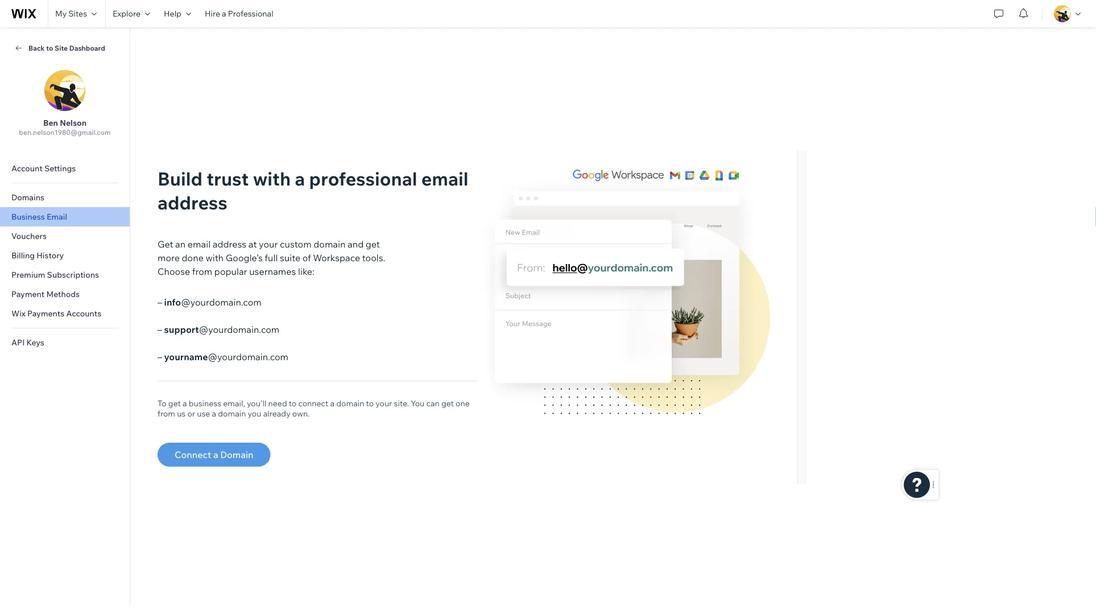 Task type: locate. For each thing, give the bounding box(es) containing it.
of
[[303, 252, 311, 264]]

use
[[197, 409, 210, 419]]

0 vertical spatial address
[[158, 191, 228, 214]]

settings
[[44, 163, 76, 173]]

domain
[[314, 239, 346, 250], [337, 398, 365, 408], [218, 409, 246, 419]]

to left "site."
[[366, 398, 374, 408]]

0 horizontal spatial from
[[158, 409, 175, 419]]

address
[[158, 191, 228, 214], [213, 239, 247, 250]]

1 vertical spatial from
[[158, 409, 175, 419]]

0 horizontal spatial to
[[46, 44, 53, 52]]

your left "site."
[[376, 398, 392, 408]]

to
[[158, 398, 167, 408]]

1 horizontal spatial your
[[376, 398, 392, 408]]

0 vertical spatial with
[[253, 167, 291, 190]]

domain right connect
[[337, 398, 365, 408]]

workspace
[[313, 252, 360, 264]]

3 – from the top
[[158, 351, 162, 363]]

2 vertical spatial –
[[158, 351, 162, 363]]

your
[[259, 239, 278, 250], [376, 398, 392, 408]]

need
[[268, 398, 287, 408]]

build trust with a professional email address
[[158, 167, 469, 214]]

with inside "get an email address at your custom domain and get more done with google's full suite of workspace tools. choose from popular usernames like:"
[[206, 252, 224, 264]]

1 vertical spatial your
[[376, 398, 392, 408]]

email
[[422, 167, 469, 190], [188, 239, 211, 250]]

premium
[[11, 270, 45, 280]]

0 horizontal spatial email
[[188, 239, 211, 250]]

@yourdomain.com down – support @yourdomain.com on the left
[[208, 351, 289, 363]]

get up us
[[168, 398, 181, 408]]

history
[[37, 250, 64, 260]]

1 horizontal spatial email
[[422, 167, 469, 190]]

payment
[[11, 289, 45, 299]]

1 vertical spatial address
[[213, 239, 247, 250]]

sidebar element
[[0, 27, 130, 606]]

from down done at the top left of page
[[192, 266, 212, 277]]

back to site dashboard
[[28, 44, 105, 52]]

connect
[[299, 398, 329, 408]]

your inside "get an email address at your custom domain and get more done with google's full suite of workspace tools. choose from popular usernames like:"
[[259, 239, 278, 250]]

business email link
[[0, 207, 130, 227]]

2 horizontal spatial to
[[366, 398, 374, 408]]

payment methods
[[11, 289, 80, 299]]

– for – support @yourdomain.com
[[158, 324, 162, 335]]

from inside to get a business email, you'll need to connect a domain to your site. you can get one from us or use a domain you already own.
[[158, 409, 175, 419]]

hire a professional
[[205, 9, 274, 19]]

1 horizontal spatial to
[[289, 398, 297, 408]]

1 vertical spatial with
[[206, 252, 224, 264]]

info
[[164, 297, 181, 308]]

with inside build trust with a professional email address
[[253, 167, 291, 190]]

help
[[164, 9, 182, 19]]

0 horizontal spatial your
[[259, 239, 278, 250]]

– left support
[[158, 324, 162, 335]]

get up tools.
[[366, 239, 380, 250]]

– left info
[[158, 297, 162, 308]]

0 vertical spatial email
[[422, 167, 469, 190]]

@yourdomain.com up – yourname @yourdomain.com at the left bottom
[[199, 324, 280, 335]]

nelson
[[60, 118, 87, 128]]

you
[[248, 409, 262, 419]]

sites
[[69, 9, 87, 19]]

get
[[366, 239, 380, 250], [168, 398, 181, 408], [442, 398, 454, 408]]

address up google's
[[213, 239, 247, 250]]

– left yourname
[[158, 351, 162, 363]]

0 vertical spatial @yourdomain.com
[[181, 297, 262, 308]]

to left 'site'
[[46, 44, 53, 52]]

your up full
[[259, 239, 278, 250]]

wix payments accounts link
[[0, 304, 130, 323]]

to up own.
[[289, 398, 297, 408]]

1 horizontal spatial with
[[253, 167, 291, 190]]

business
[[189, 398, 221, 408]]

0 vertical spatial from
[[192, 266, 212, 277]]

get right can
[[442, 398, 454, 408]]

domain up workspace
[[314, 239, 346, 250]]

hire a professional link
[[198, 0, 280, 27]]

1 vertical spatial @yourdomain.com
[[199, 324, 280, 335]]

0 vertical spatial your
[[259, 239, 278, 250]]

address inside "get an email address at your custom domain and get more done with google's full suite of workspace tools. choose from popular usernames like:"
[[213, 239, 247, 250]]

vouchers
[[11, 231, 47, 241]]

back to site dashboard link
[[14, 43, 116, 53]]

my sites
[[55, 9, 87, 19]]

email inside build trust with a professional email address
[[422, 167, 469, 190]]

a inside hire a professional link
[[222, 9, 226, 19]]

at
[[249, 239, 257, 250]]

to
[[46, 44, 53, 52], [289, 398, 297, 408], [366, 398, 374, 408]]

from down to
[[158, 409, 175, 419]]

from
[[192, 266, 212, 277], [158, 409, 175, 419]]

2 horizontal spatial get
[[442, 398, 454, 408]]

@yourdomain.com for – yourname @yourdomain.com
[[208, 351, 289, 363]]

and
[[348, 239, 364, 250]]

0 vertical spatial –
[[158, 297, 162, 308]]

with right trust
[[253, 167, 291, 190]]

1 horizontal spatial get
[[366, 239, 380, 250]]

custom
[[280, 239, 312, 250]]

1 horizontal spatial from
[[192, 266, 212, 277]]

a inside build trust with a professional email address
[[295, 167, 305, 190]]

2 vertical spatial domain
[[218, 409, 246, 419]]

billing history
[[11, 250, 64, 260]]

1 vertical spatial email
[[188, 239, 211, 250]]

api keys
[[11, 338, 44, 348]]

choose
[[158, 266, 190, 277]]

2 vertical spatial @yourdomain.com
[[208, 351, 289, 363]]

payments
[[27, 309, 64, 319]]

–
[[158, 297, 162, 308], [158, 324, 162, 335], [158, 351, 162, 363]]

with up popular
[[206, 252, 224, 264]]

domain down email,
[[218, 409, 246, 419]]

1 vertical spatial –
[[158, 324, 162, 335]]

back
[[28, 44, 45, 52]]

wix
[[11, 309, 26, 319]]

0 vertical spatial domain
[[314, 239, 346, 250]]

a
[[222, 9, 226, 19], [295, 167, 305, 190], [183, 398, 187, 408], [330, 398, 335, 408], [212, 409, 216, 419], [213, 449, 218, 461]]

@yourdomain.com
[[181, 297, 262, 308], [199, 324, 280, 335], [208, 351, 289, 363]]

connect
[[175, 449, 211, 461]]

@yourdomain.com up – support @yourdomain.com on the left
[[181, 297, 262, 308]]

a inside connect a domain "button"
[[213, 449, 218, 461]]

already
[[263, 409, 291, 419]]

2 – from the top
[[158, 324, 162, 335]]

1 – from the top
[[158, 297, 162, 308]]

address inside build trust with a professional email address
[[158, 191, 228, 214]]

address down build
[[158, 191, 228, 214]]

premium subscriptions link
[[0, 265, 130, 285]]

0 horizontal spatial with
[[206, 252, 224, 264]]



Task type: vqa. For each thing, say whether or not it's contained in the screenshot.
tab list
no



Task type: describe. For each thing, give the bounding box(es) containing it.
google's
[[226, 252, 263, 264]]

to get a business email, you'll need to connect a domain to your site. you can get one from us or use a domain you already own.
[[158, 398, 470, 419]]

payment methods link
[[0, 285, 130, 304]]

ben nelson ben.nelson1980@gmail.com
[[19, 118, 111, 137]]

domain
[[220, 449, 254, 461]]

one
[[456, 398, 470, 408]]

or
[[188, 409, 195, 419]]

can
[[427, 398, 440, 408]]

professional
[[309, 167, 418, 190]]

– for – yourname @yourdomain.com
[[158, 351, 162, 363]]

more
[[158, 252, 180, 264]]

you
[[411, 398, 425, 408]]

like:
[[298, 266, 315, 277]]

hire
[[205, 9, 220, 19]]

tools.
[[363, 252, 386, 264]]

your inside to get a business email, you'll need to connect a domain to your site. you can get one from us or use a domain you already own.
[[376, 398, 392, 408]]

email,
[[223, 398, 245, 408]]

dashboard
[[69, 44, 105, 52]]

popular
[[215, 266, 247, 277]]

domains
[[11, 192, 44, 202]]

billing
[[11, 250, 35, 260]]

keys
[[26, 338, 44, 348]]

wix payments accounts
[[11, 309, 101, 319]]

1 vertical spatial domain
[[337, 398, 365, 408]]

to inside sidebar "element"
[[46, 44, 53, 52]]

@yourdomain.com for – support @yourdomain.com
[[199, 324, 280, 335]]

accounts
[[66, 309, 101, 319]]

you'll
[[247, 398, 267, 408]]

professional
[[228, 9, 274, 19]]

domains link
[[0, 188, 130, 207]]

help button
[[157, 0, 198, 27]]

premium subscriptions
[[11, 270, 99, 280]]

0 horizontal spatial get
[[168, 398, 181, 408]]

get
[[158, 239, 173, 250]]

– yourname @yourdomain.com
[[158, 351, 289, 363]]

business email
[[11, 212, 67, 222]]

own.
[[293, 409, 310, 419]]

an
[[175, 239, 186, 250]]

billing history link
[[0, 246, 130, 265]]

full
[[265, 252, 278, 264]]

@yourdomain.com for – info @yourdomain.com
[[181, 297, 262, 308]]

support
[[164, 324, 199, 335]]

ben
[[43, 118, 58, 128]]

ben.nelson1980@gmail.com
[[19, 128, 111, 137]]

vouchers link
[[0, 227, 130, 246]]

connect a domain
[[175, 449, 254, 461]]

– for – info @yourdomain.com
[[158, 297, 162, 308]]

api keys link
[[0, 333, 130, 352]]

from inside "get an email address at your custom domain and get more done with google's full suite of workspace tools. choose from popular usernames like:"
[[192, 266, 212, 277]]

get an email address at your custom domain and get more done with google's full suite of workspace tools. choose from popular usernames like:
[[158, 239, 386, 277]]

site
[[55, 44, 68, 52]]

api
[[11, 338, 25, 348]]

suite
[[280, 252, 301, 264]]

methods
[[46, 289, 80, 299]]

account
[[11, 163, 43, 173]]

– support @yourdomain.com
[[158, 324, 280, 335]]

yourname
[[164, 351, 208, 363]]

build
[[158, 167, 203, 190]]

site.
[[394, 398, 409, 408]]

– info @yourdomain.com
[[158, 297, 262, 308]]

account settings link
[[0, 159, 130, 178]]

account settings
[[11, 163, 76, 173]]

business
[[11, 212, 45, 222]]

email inside "get an email address at your custom domain and get more done with google's full suite of workspace tools. choose from popular usernames like:"
[[188, 239, 211, 250]]

connect a domain button
[[158, 443, 271, 467]]

us
[[177, 409, 186, 419]]

my
[[55, 9, 67, 19]]

usernames
[[249, 266, 296, 277]]

trust
[[207, 167, 249, 190]]

domain inside "get an email address at your custom domain and get more done with google's full suite of workspace tools. choose from popular usernames like:"
[[314, 239, 346, 250]]

subscriptions
[[47, 270, 99, 280]]

get inside "get an email address at your custom domain and get more done with google's full suite of workspace tools. choose from popular usernames like:"
[[366, 239, 380, 250]]

explore
[[113, 9, 141, 19]]

email
[[47, 212, 67, 222]]

done
[[182, 252, 204, 264]]



